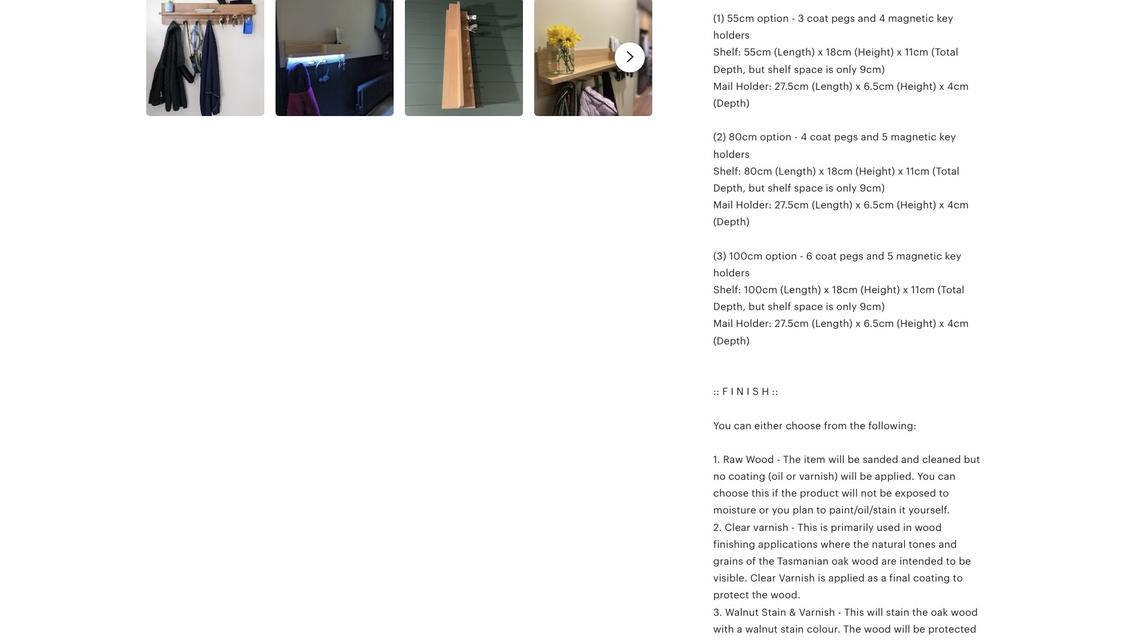 Task type: describe. For each thing, give the bounding box(es) containing it.
this inside 3. walnut stain & varnish - this will stain the oak wood with a walnut stain colour. the wood will be protecte
[[844, 608, 864, 618]]

11cm for shelf: 55cm (length) x 18cm (height) x 11cm (total depth, but shelf space is only 9cm)
[[905, 47, 929, 58]]

1. raw wood -  the item will be sanded and cleaned but no coating (oil or varnish) will be applied. you can choose this if the product will not be exposed to moisture or you plan to paint/oil/stain it yourself.
[[713, 455, 980, 516]]

(3) 100cm option - 6 coat pegs and 5 magnetic key holders
[[713, 251, 961, 279]]

to right intended at the right of page
[[946, 557, 956, 567]]

will down final
[[894, 625, 910, 635]]

stain
[[762, 608, 786, 618]]

will down as
[[867, 608, 883, 618]]

sanded
[[863, 455, 898, 465]]

a inside 3. walnut stain & varnish - this will stain the oak wood with a walnut stain colour. the wood will be protecte
[[737, 625, 743, 635]]

55cm for holders
[[727, 13, 754, 24]]

1 vertical spatial clear
[[750, 574, 776, 584]]

3
[[798, 13, 804, 24]]

depth, for shelf: 55cm (length) x 18cm (height) x 11cm (total depth, but shelf space is only 9cm)
[[713, 64, 746, 75]]

:: f i n i s h ::
[[713, 387, 778, 397]]

exposed
[[895, 489, 936, 499]]

(height) inside shelf: 55cm (length) x 18cm (height) x 11cm (total depth, but shelf space is only 9cm)
[[854, 47, 894, 58]]

with
[[713, 625, 734, 635]]

primarily
[[831, 523, 874, 533]]

option for 100cm
[[765, 251, 797, 262]]

1 horizontal spatial or
[[786, 472, 796, 482]]

option for 80cm
[[760, 132, 792, 143]]

3.
[[713, 608, 722, 618]]

- for 6
[[800, 251, 803, 262]]

key for (3) 100cm option - 6 coat pegs and 5 magnetic key holders
[[945, 251, 961, 262]]

following:
[[868, 421, 917, 431]]

is for 80cm
[[826, 183, 834, 194]]

h
[[762, 387, 769, 397]]

from
[[824, 421, 847, 431]]

(1) 55cm option - 3 coat pegs and 4 magnetic key holders
[[713, 13, 953, 41]]

18cm for 100cm
[[832, 285, 858, 296]]

but inside 1. raw wood -  the item will be sanded and cleaned but no coating (oil or varnish) will be applied. you can choose this if the product will not be exposed to moisture or you plan to paint/oil/stain it yourself.
[[964, 455, 980, 465]]

1 4cm from the top
[[947, 81, 969, 92]]

(2)
[[713, 132, 726, 143]]

(length) down shelf: 80cm (length) x 18cm (height) x 11cm (total depth, but shelf space is only 9cm)
[[812, 200, 853, 211]]

oak inside 2. clear varnish - this is primarily used in wood finishing applications where the natural tones and grains of the tasmanian oak wood are intended to be visible. clear varnish is applied as a final coating to protect the wood.
[[832, 557, 849, 567]]

item
[[804, 455, 826, 465]]

3 (depth) from the top
[[713, 336, 750, 347]]

shelf for 55cm
[[768, 64, 791, 75]]

shelf: 80cm (length) x 18cm (height) x 11cm (total depth, but shelf space is only 9cm)
[[713, 166, 960, 194]]

the inside 3. walnut stain & varnish - this will stain the oak wood with a walnut stain colour. the wood will be protecte
[[843, 625, 861, 635]]

holders for 100cm
[[713, 268, 750, 279]]

grains
[[713, 557, 743, 567]]

will right item
[[828, 455, 845, 465]]

tones
[[909, 540, 936, 550]]

you
[[772, 506, 790, 516]]

walnut
[[745, 625, 778, 635]]

2 27.5cm from the top
[[775, 200, 809, 211]]

visible.
[[713, 574, 748, 584]]

2 :: from the left
[[772, 387, 778, 397]]

are
[[881, 557, 897, 567]]

wood.
[[771, 591, 801, 601]]

- for the
[[777, 455, 780, 465]]

shelf: for shelf: 100cm (length) x 18cm (height) x 11cm (total depth, but shelf space is only 9cm)
[[713, 285, 741, 296]]

1.
[[713, 455, 720, 465]]

the up "stain"
[[752, 591, 768, 601]]

n
[[736, 387, 744, 397]]

18cm for 55cm
[[826, 47, 852, 58]]

to right final
[[953, 574, 963, 584]]

2 4cm from the top
[[947, 200, 969, 211]]

plan
[[793, 506, 814, 516]]

1 27.5cm from the top
[[775, 81, 809, 92]]

only for 55cm
[[836, 64, 857, 75]]

2 (depth) from the top
[[713, 217, 750, 228]]

11cm for shelf: 80cm (length) x 18cm (height) x 11cm (total depth, but shelf space is only 9cm)
[[906, 166, 930, 177]]

shelf for 80cm
[[768, 183, 791, 194]]

(1)
[[713, 13, 724, 24]]

1 mail from the top
[[713, 81, 733, 92]]

100cm for shelf
[[744, 285, 778, 296]]

- for 3
[[792, 13, 795, 24]]

either
[[754, 421, 783, 431]]

applications
[[758, 540, 818, 550]]

holders for 55cm
[[713, 30, 750, 41]]

this inside 2. clear varnish - this is primarily used in wood finishing applications where the natural tones and grains of the tasmanian oak wood are intended to be visible. clear varnish is applied as a final coating to protect the wood.
[[798, 523, 817, 533]]

magnetic for (2) 80cm option - 4 coat pegs and 5 magnetic key holders
[[891, 132, 937, 143]]

where
[[821, 540, 851, 550]]

the inside 1. raw wood -  the item will be sanded and cleaned but no coating (oil or varnish) will be applied. you can choose this if the product will not be exposed to moisture or you plan to paint/oil/stain it yourself.
[[781, 489, 797, 499]]

tasmanian
[[777, 557, 829, 567]]

varnish)
[[799, 472, 838, 482]]

3 4cm from the top
[[947, 319, 969, 330]]

cleaned
[[922, 455, 961, 465]]

used
[[877, 523, 900, 533]]

product
[[800, 489, 839, 499]]

2 6.5cm from the top
[[864, 200, 894, 211]]

0 vertical spatial clear
[[725, 523, 751, 533]]

(length) inside shelf: 55cm (length) x 18cm (height) x 11cm (total depth, but shelf space is only 9cm)
[[774, 47, 815, 58]]

if
[[772, 489, 779, 499]]

pegs for 4
[[834, 132, 858, 143]]

option for 55cm
[[757, 13, 789, 24]]

pegs for 3
[[831, 13, 855, 24]]

&
[[789, 608, 796, 618]]

2. clear varnish - this is primarily used in wood finishing applications where the natural tones and grains of the tasmanian oak wood are intended to be visible. clear varnish is applied as a final coating to protect the wood.
[[713, 523, 971, 601]]

2.
[[713, 523, 722, 533]]

only for 100cm
[[836, 302, 857, 313]]

6
[[806, 251, 813, 262]]

80cm for shelf
[[744, 166, 772, 177]]

2 holder: from the top
[[736, 200, 772, 211]]

80cm for holders
[[729, 132, 757, 143]]

in
[[903, 523, 912, 533]]

9cm) for shelf: 55cm (length) x 18cm (height) x 11cm (total depth, but shelf space is only 9cm)
[[860, 64, 885, 75]]

space for 100cm
[[794, 302, 823, 313]]

(height) inside shelf: 80cm (length) x 18cm (height) x 11cm (total depth, but shelf space is only 9cm)
[[856, 166, 895, 177]]

and inside 1. raw wood -  the item will be sanded and cleaned but no coating (oil or varnish) will be applied. you can choose this if the product will not be exposed to moisture or you plan to paint/oil/stain it yourself.
[[901, 455, 919, 465]]

colour.
[[807, 625, 841, 635]]

4 inside (1) 55cm option - 3 coat pegs and 4 magnetic key holders
[[879, 13, 885, 24]]

moisture
[[713, 506, 756, 516]]

but for 100cm
[[749, 302, 765, 313]]

final
[[889, 574, 910, 584]]

the right of
[[759, 557, 775, 567]]

- for 4
[[794, 132, 798, 143]]

not
[[861, 489, 877, 499]]

3 mail holder: 27.5cm (length) x 6.5cm (height) x 4cm (depth) from the top
[[713, 319, 969, 347]]

18cm for 80cm
[[827, 166, 853, 177]]

(height) inside shelf: 100cm (length) x 18cm (height) x 11cm (total depth, but shelf space is only 9cm)
[[861, 285, 900, 296]]

varnish
[[753, 523, 789, 533]]

1 horizontal spatial choose
[[786, 421, 821, 431]]

varnish inside 3. walnut stain & varnish - this will stain the oak wood with a walnut stain colour. the wood will be protecte
[[799, 608, 835, 618]]

choose inside 1. raw wood -  the item will be sanded and cleaned but no coating (oil or varnish) will be applied. you can choose this if the product will not be exposed to moisture or you plan to paint/oil/stain it yourself.
[[713, 489, 749, 499]]

shelf for 100cm
[[768, 302, 791, 313]]

depth, for shelf: 80cm (length) x 18cm (height) x 11cm (total depth, but shelf space is only 9cm)
[[713, 183, 746, 194]]

2 i from the left
[[747, 387, 750, 397]]



Task type: locate. For each thing, give the bounding box(es) containing it.
0 vertical spatial only
[[836, 64, 857, 75]]

wood
[[915, 523, 942, 533], [852, 557, 879, 567], [951, 608, 978, 618], [864, 625, 891, 635]]

shelf: 55cm (length) x 18cm (height) x 11cm (total depth, but shelf space is only 9cm)
[[713, 47, 958, 75]]

(depth)
[[713, 98, 750, 109], [713, 217, 750, 228], [713, 336, 750, 347]]

is down (1) 55cm option - 3 coat pegs and 4 magnetic key holders on the top of page
[[826, 64, 834, 75]]

wood
[[746, 455, 774, 465]]

0 vertical spatial 6.5cm
[[864, 81, 894, 92]]

but for 55cm
[[749, 64, 765, 75]]

80cm inside (2) 80cm option - 4 coat pegs and 5 magnetic key holders
[[729, 132, 757, 143]]

oak
[[832, 557, 849, 567], [931, 608, 948, 618]]

coat inside (2) 80cm option - 4 coat pegs and 5 magnetic key holders
[[810, 132, 831, 143]]

1 horizontal spatial a
[[881, 574, 887, 584]]

1 horizontal spatial this
[[844, 608, 864, 618]]

4cm
[[947, 81, 969, 92], [947, 200, 969, 211], [947, 319, 969, 330]]

pegs inside (2) 80cm option - 4 coat pegs and 5 magnetic key holders
[[834, 132, 858, 143]]

pegs up shelf: 80cm (length) x 18cm (height) x 11cm (total depth, but shelf space is only 9cm)
[[834, 132, 858, 143]]

9cm) inside shelf: 80cm (length) x 18cm (height) x 11cm (total depth, but shelf space is only 9cm)
[[860, 183, 885, 194]]

0 vertical spatial coating
[[728, 472, 766, 482]]

2 vertical spatial holder:
[[736, 319, 772, 330]]

11cm
[[905, 47, 929, 58], [906, 166, 930, 177], [911, 285, 935, 296]]

but inside shelf: 100cm (length) x 18cm (height) x 11cm (total depth, but shelf space is only 9cm)
[[749, 302, 765, 313]]

55cm inside shelf: 55cm (length) x 18cm (height) x 11cm (total depth, but shelf space is only 9cm)
[[744, 47, 771, 58]]

1 vertical spatial 100cm
[[744, 285, 778, 296]]

2 vertical spatial 11cm
[[911, 285, 935, 296]]

to up the yourself.
[[939, 489, 949, 499]]

2 vertical spatial pegs
[[840, 251, 864, 262]]

2 vertical spatial key
[[945, 251, 961, 262]]

(total inside shelf: 55cm (length) x 18cm (height) x 11cm (total depth, but shelf space is only 9cm)
[[931, 47, 958, 58]]

is for 55cm
[[826, 64, 834, 75]]

2 vertical spatial magnetic
[[896, 251, 942, 262]]

9cm) for shelf: 80cm (length) x 18cm (height) x 11cm (total depth, but shelf space is only 9cm)
[[860, 183, 885, 194]]

option left 3
[[757, 13, 789, 24]]

1 vertical spatial stain
[[781, 625, 804, 635]]

0 vertical spatial (total
[[931, 47, 958, 58]]

0 horizontal spatial oak
[[832, 557, 849, 567]]

100cm inside (3) 100cm option - 6 coat pegs and 5 magnetic key holders
[[729, 251, 763, 262]]

0 vertical spatial stain
[[886, 608, 910, 618]]

0 vertical spatial (depth)
[[713, 98, 750, 109]]

4 inside (2) 80cm option - 4 coat pegs and 5 magnetic key holders
[[801, 132, 807, 143]]

100cm for holders
[[729, 251, 763, 262]]

- inside 2. clear varnish - this is primarily used in wood finishing applications where the natural tones and grains of the tasmanian oak wood are intended to be visible. clear varnish is applied as a final coating to protect the wood.
[[791, 523, 795, 533]]

shelf: down (1)
[[713, 47, 741, 58]]

2 shelf from the top
[[768, 183, 791, 194]]

(3)
[[713, 251, 726, 262]]

5 for (3) 100cm option - 6 coat pegs and 5 magnetic key holders
[[887, 251, 893, 262]]

coating inside 1. raw wood -  the item will be sanded and cleaned but no coating (oil or varnish) will be applied. you can choose this if the product will not be exposed to moisture or you plan to paint/oil/stain it yourself.
[[728, 472, 766, 482]]

2 vertical spatial 18cm
[[832, 285, 858, 296]]

3 27.5cm from the top
[[775, 319, 809, 330]]

pegs for 6
[[840, 251, 864, 262]]

varnish inside 2. clear varnish - this is primarily used in wood finishing applications where the natural tones and grains of the tasmanian oak wood are intended to be visible. clear varnish is applied as a final coating to protect the wood.
[[779, 574, 815, 584]]

(length) inside shelf: 100cm (length) x 18cm (height) x 11cm (total depth, but shelf space is only 9cm)
[[780, 285, 821, 296]]

1 horizontal spatial oak
[[931, 608, 948, 618]]

18cm
[[826, 47, 852, 58], [827, 166, 853, 177], [832, 285, 858, 296]]

holder:
[[736, 81, 772, 92], [736, 200, 772, 211], [736, 319, 772, 330]]

3 holders from the top
[[713, 268, 750, 279]]

magnetic inside (2) 80cm option - 4 coat pegs and 5 magnetic key holders
[[891, 132, 937, 143]]

6.5cm down shelf: 55cm (length) x 18cm (height) x 11cm (total depth, but shelf space is only 9cm)
[[864, 81, 894, 92]]

1 horizontal spatial coating
[[913, 574, 950, 584]]

a inside 2. clear varnish - this is primarily used in wood finishing applications where the natural tones and grains of the tasmanian oak wood are intended to be visible. clear varnish is applied as a final coating to protect the wood.
[[881, 574, 887, 584]]

pegs inside (1) 55cm option - 3 coat pegs and 4 magnetic key holders
[[831, 13, 855, 24]]

1 vertical spatial holder:
[[736, 200, 772, 211]]

applied
[[828, 574, 865, 584]]

- inside 3. walnut stain & varnish - this will stain the oak wood with a walnut stain colour. the wood will be protecte
[[838, 608, 842, 618]]

but inside shelf: 55cm (length) x 18cm (height) x 11cm (total depth, but shelf space is only 9cm)
[[749, 64, 765, 75]]

3 shelf: from the top
[[713, 285, 741, 296]]

to down product
[[816, 506, 826, 516]]

- inside (1) 55cm option - 3 coat pegs and 4 magnetic key holders
[[792, 13, 795, 24]]

1 vertical spatial shelf:
[[713, 166, 741, 177]]

shelf: inside shelf: 55cm (length) x 18cm (height) x 11cm (total depth, but shelf space is only 9cm)
[[713, 47, 741, 58]]

key for (2) 80cm option - 4 coat pegs and 5 magnetic key holders
[[939, 132, 956, 143]]

key
[[937, 13, 953, 24], [939, 132, 956, 143], [945, 251, 961, 262]]

1 space from the top
[[794, 64, 823, 75]]

only inside shelf: 80cm (length) x 18cm (height) x 11cm (total depth, but shelf space is only 9cm)
[[836, 183, 857, 194]]

3 9cm) from the top
[[860, 302, 885, 313]]

holders for 80cm
[[713, 149, 750, 160]]

9cm) for shelf: 100cm (length) x 18cm (height) x 11cm (total depth, but shelf space is only 9cm)
[[860, 302, 885, 313]]

i left s at the right
[[747, 387, 750, 397]]

- up (oil
[[777, 455, 780, 465]]

natural
[[872, 540, 906, 550]]

the inside 3. walnut stain & varnish - this will stain the oak wood with a walnut stain colour. the wood will be protecte
[[912, 608, 928, 618]]

9cm) inside shelf: 55cm (length) x 18cm (height) x 11cm (total depth, but shelf space is only 9cm)
[[860, 64, 885, 75]]

intended
[[900, 557, 943, 567]]

mail holder: 27.5cm (length) x 6.5cm (height) x 4cm (depth) down shelf: 80cm (length) x 18cm (height) x 11cm (total depth, but shelf space is only 9cm)
[[713, 200, 969, 228]]

0 horizontal spatial this
[[798, 523, 817, 533]]

varnish down tasmanian
[[779, 574, 815, 584]]

space inside shelf: 55cm (length) x 18cm (height) x 11cm (total depth, but shelf space is only 9cm)
[[794, 64, 823, 75]]

only down (1) 55cm option - 3 coat pegs and 4 magnetic key holders on the top of page
[[836, 64, 857, 75]]

magnetic for (3) 100cm option - 6 coat pegs and 5 magnetic key holders
[[896, 251, 942, 262]]

1 horizontal spatial stain
[[886, 608, 910, 618]]

shelf: down (3) on the right of the page
[[713, 285, 741, 296]]

0 horizontal spatial choose
[[713, 489, 749, 499]]

5
[[882, 132, 888, 143], [887, 251, 893, 262]]

and up shelf: 55cm (length) x 18cm (height) x 11cm (total depth, but shelf space is only 9cm)
[[858, 13, 876, 24]]

(depth) up f
[[713, 336, 750, 347]]

1 vertical spatial 4cm
[[947, 200, 969, 211]]

(oil
[[768, 472, 783, 482]]

can left either
[[734, 421, 752, 431]]

a
[[881, 574, 887, 584], [737, 625, 743, 635]]

- for this
[[791, 523, 795, 533]]

1 9cm) from the top
[[860, 64, 885, 75]]

1 vertical spatial you
[[917, 472, 935, 482]]

you down f
[[713, 421, 731, 431]]

0 horizontal spatial can
[[734, 421, 752, 431]]

it
[[899, 506, 906, 516]]

0 vertical spatial varnish
[[779, 574, 815, 584]]

varnish up colour.
[[799, 608, 835, 618]]

clear down moisture
[[725, 523, 751, 533]]

i right f
[[731, 387, 734, 397]]

depth, inside shelf: 100cm (length) x 18cm (height) x 11cm (total depth, but shelf space is only 9cm)
[[713, 302, 746, 313]]

0 vertical spatial choose
[[786, 421, 821, 431]]

:: right h
[[772, 387, 778, 397]]

55cm inside (1) 55cm option - 3 coat pegs and 4 magnetic key holders
[[727, 13, 754, 24]]

3. walnut stain & varnish - this will stain the oak wood with a walnut stain colour. the wood will be protecte
[[713, 608, 978, 638]]

1 vertical spatial mail
[[713, 200, 733, 211]]

1 vertical spatial 9cm)
[[860, 183, 885, 194]]

6.5cm down shelf: 100cm (length) x 18cm (height) x 11cm (total depth, but shelf space is only 9cm)
[[864, 319, 894, 330]]

80cm
[[729, 132, 757, 143], [744, 166, 772, 177]]

1 horizontal spatial the
[[843, 625, 861, 635]]

and right the tones
[[939, 540, 957, 550]]

2 mail holder: 27.5cm (length) x 6.5cm (height) x 4cm (depth) from the top
[[713, 200, 969, 228]]

magnetic inside (3) 100cm option - 6 coat pegs and 5 magnetic key holders
[[896, 251, 942, 262]]

(2) 80cm option - 4 coat pegs and 5 magnetic key holders
[[713, 132, 956, 160]]

choose left the from
[[786, 421, 821, 431]]

3 mail from the top
[[713, 319, 733, 330]]

6.5cm down shelf: 80cm (length) x 18cm (height) x 11cm (total depth, but shelf space is only 9cm)
[[864, 200, 894, 211]]

coat for 4
[[810, 132, 831, 143]]

but inside shelf: 80cm (length) x 18cm (height) x 11cm (total depth, but shelf space is only 9cm)
[[749, 183, 765, 194]]

only
[[836, 64, 857, 75], [836, 183, 857, 194], [836, 302, 857, 313]]

- left 3
[[792, 13, 795, 24]]

choose
[[786, 421, 821, 431], [713, 489, 749, 499]]

option right (2)
[[760, 132, 792, 143]]

100cm inside shelf: 100cm (length) x 18cm (height) x 11cm (total depth, but shelf space is only 9cm)
[[744, 285, 778, 296]]

1 horizontal spatial you
[[917, 472, 935, 482]]

0 vertical spatial 55cm
[[727, 13, 754, 24]]

1 vertical spatial 4
[[801, 132, 807, 143]]

magnetic for (1) 55cm option - 3 coat pegs and 4 magnetic key holders
[[888, 13, 934, 24]]

walnut
[[725, 608, 759, 618]]

pegs right '6'
[[840, 251, 864, 262]]

is up where
[[820, 523, 828, 533]]

or
[[786, 472, 796, 482], [759, 506, 769, 516]]

1 vertical spatial mail holder: 27.5cm (length) x 6.5cm (height) x 4cm (depth)
[[713, 200, 969, 228]]

finishing
[[713, 540, 755, 550]]

1 depth, from the top
[[713, 64, 746, 75]]

0 vertical spatial space
[[794, 64, 823, 75]]

0 vertical spatial the
[[783, 455, 801, 465]]

0 vertical spatial 80cm
[[729, 132, 757, 143]]

4
[[879, 13, 885, 24], [801, 132, 807, 143]]

option left '6'
[[765, 251, 797, 262]]

2 depth, from the top
[[713, 183, 746, 194]]

(total inside shelf: 80cm (length) x 18cm (height) x 11cm (total depth, but shelf space is only 9cm)
[[933, 166, 960, 177]]

2 vertical spatial only
[[836, 302, 857, 313]]

the inside 1. raw wood -  the item will be sanded and cleaned but no coating (oil or varnish) will be applied. you can choose this if the product will not be exposed to moisture or you plan to paint/oil/stain it yourself.
[[783, 455, 801, 465]]

and
[[858, 13, 876, 24], [861, 132, 879, 143], [866, 251, 885, 262], [901, 455, 919, 465], [939, 540, 957, 550]]

i
[[731, 387, 734, 397], [747, 387, 750, 397]]

- inside (2) 80cm option - 4 coat pegs and 5 magnetic key holders
[[794, 132, 798, 143]]

depth,
[[713, 64, 746, 75], [713, 183, 746, 194], [713, 302, 746, 313]]

1 vertical spatial only
[[836, 183, 857, 194]]

coating down intended at the right of page
[[913, 574, 950, 584]]

1 vertical spatial 5
[[887, 251, 893, 262]]

0 horizontal spatial ::
[[713, 387, 720, 397]]

shelf: inside shelf: 80cm (length) x 18cm (height) x 11cm (total depth, but shelf space is only 9cm)
[[713, 166, 741, 177]]

yourself.
[[908, 506, 950, 516]]

100cm
[[729, 251, 763, 262], [744, 285, 778, 296]]

27.5cm down shelf: 100cm (length) x 18cm (height) x 11cm (total depth, but shelf space is only 9cm)
[[775, 319, 809, 330]]

pegs right 3
[[831, 13, 855, 24]]

0 horizontal spatial you
[[713, 421, 731, 431]]

only down (3) 100cm option - 6 coat pegs and 5 magnetic key holders
[[836, 302, 857, 313]]

is for 100cm
[[826, 302, 834, 313]]

depth, for shelf: 100cm (length) x 18cm (height) x 11cm (total depth, but shelf space is only 9cm)
[[713, 302, 746, 313]]

the left item
[[783, 455, 801, 465]]

key inside (2) 80cm option - 4 coat pegs and 5 magnetic key holders
[[939, 132, 956, 143]]

depth, inside shelf: 80cm (length) x 18cm (height) x 11cm (total depth, but shelf space is only 9cm)
[[713, 183, 746, 194]]

shelf: inside shelf: 100cm (length) x 18cm (height) x 11cm (total depth, but shelf space is only 9cm)
[[713, 285, 741, 296]]

27.5cm down shelf: 55cm (length) x 18cm (height) x 11cm (total depth, but shelf space is only 9cm)
[[775, 81, 809, 92]]

mail holder: 27.5cm (length) x 6.5cm (height) x 4cm (depth)
[[713, 81, 969, 109], [713, 200, 969, 228], [713, 319, 969, 347]]

0 vertical spatial option
[[757, 13, 789, 24]]

1 shelf from the top
[[768, 64, 791, 75]]

2 vertical spatial depth,
[[713, 302, 746, 313]]

of
[[746, 557, 756, 567]]

2 vertical spatial option
[[765, 251, 797, 262]]

1 vertical spatial a
[[737, 625, 743, 635]]

(length) down shelf: 55cm (length) x 18cm (height) x 11cm (total depth, but shelf space is only 9cm)
[[812, 81, 853, 92]]

shelf inside shelf: 100cm (length) x 18cm (height) x 11cm (total depth, but shelf space is only 9cm)
[[768, 302, 791, 313]]

space for 55cm
[[794, 64, 823, 75]]

coating
[[728, 472, 766, 482], [913, 574, 950, 584]]

18cm inside shelf: 55cm (length) x 18cm (height) x 11cm (total depth, but shelf space is only 9cm)
[[826, 47, 852, 58]]

holders
[[713, 30, 750, 41], [713, 149, 750, 160], [713, 268, 750, 279]]

18cm inside shelf: 80cm (length) x 18cm (height) x 11cm (total depth, but shelf space is only 9cm)
[[827, 166, 853, 177]]

mail holder: 27.5cm (length) x 6.5cm (height) x 4cm (depth) down shelf: 100cm (length) x 18cm (height) x 11cm (total depth, but shelf space is only 9cm)
[[713, 319, 969, 347]]

clear down of
[[750, 574, 776, 584]]

1 mail holder: 27.5cm (length) x 6.5cm (height) x 4cm (depth) from the top
[[713, 81, 969, 109]]

2 vertical spatial (total
[[938, 285, 965, 296]]

0 horizontal spatial i
[[731, 387, 734, 397]]

magnetic inside (1) 55cm option - 3 coat pegs and 4 magnetic key holders
[[888, 13, 934, 24]]

18cm down (2) 80cm option - 4 coat pegs and 5 magnetic key holders
[[827, 166, 853, 177]]

::
[[713, 387, 720, 397], [772, 387, 778, 397]]

11cm inside shelf: 100cm (length) x 18cm (height) x 11cm (total depth, but shelf space is only 9cm)
[[911, 285, 935, 296]]

is down (2) 80cm option - 4 coat pegs and 5 magnetic key holders
[[826, 183, 834, 194]]

1 vertical spatial coating
[[913, 574, 950, 584]]

magnetic
[[888, 13, 934, 24], [891, 132, 937, 143], [896, 251, 942, 262]]

1 vertical spatial coat
[[810, 132, 831, 143]]

0 vertical spatial 4cm
[[947, 81, 969, 92]]

option inside (1) 55cm option - 3 coat pegs and 4 magnetic key holders
[[757, 13, 789, 24]]

is left applied
[[818, 574, 826, 584]]

2 vertical spatial 27.5cm
[[775, 319, 809, 330]]

pegs inside (3) 100cm option - 6 coat pegs and 5 magnetic key holders
[[840, 251, 864, 262]]

5 inside (2) 80cm option - 4 coat pegs and 5 magnetic key holders
[[882, 132, 888, 143]]

holders down (3) on the right of the page
[[713, 268, 750, 279]]

depth, down (1)
[[713, 64, 746, 75]]

9cm) inside shelf: 100cm (length) x 18cm (height) x 11cm (total depth, but shelf space is only 9cm)
[[860, 302, 885, 313]]

0 vertical spatial holders
[[713, 30, 750, 41]]

0 vertical spatial coat
[[807, 13, 829, 24]]

(total for shelf: 80cm (length) x 18cm (height) x 11cm (total depth, but shelf space is only 9cm)
[[933, 166, 960, 177]]

(length) down '6'
[[780, 285, 821, 296]]

0 vertical spatial mail
[[713, 81, 733, 92]]

0 vertical spatial 5
[[882, 132, 888, 143]]

2 vertical spatial 6.5cm
[[864, 319, 894, 330]]

coating inside 2. clear varnish - this is primarily used in wood finishing applications where the natural tones and grains of the tasmanian oak wood are intended to be visible. clear varnish is applied as a final coating to protect the wood.
[[913, 574, 950, 584]]

55cm
[[727, 13, 754, 24], [744, 47, 771, 58]]

0 vertical spatial shelf
[[768, 64, 791, 75]]

9cm) down (3) 100cm option - 6 coat pegs and 5 magnetic key holders
[[860, 302, 885, 313]]

- up colour.
[[838, 608, 842, 618]]

(total for shelf: 55cm (length) x 18cm (height) x 11cm (total depth, but shelf space is only 9cm)
[[931, 47, 958, 58]]

0 vertical spatial 4
[[879, 13, 885, 24]]

you can either choose from the following:
[[713, 421, 917, 431]]

2 vertical spatial mail
[[713, 319, 733, 330]]

mail holder: 27.5cm (length) x 6.5cm (height) x 4cm (depth) down shelf: 55cm (length) x 18cm (height) x 11cm (total depth, but shelf space is only 9cm)
[[713, 81, 969, 109]]

18cm down (3) 100cm option - 6 coat pegs and 5 magnetic key holders
[[832, 285, 858, 296]]

3 shelf from the top
[[768, 302, 791, 313]]

:: left f
[[713, 387, 720, 397]]

be inside 3. walnut stain & varnish - this will stain the oak wood with a walnut stain colour. the wood will be protecte
[[913, 625, 925, 635]]

1 vertical spatial the
[[843, 625, 861, 635]]

0 horizontal spatial or
[[759, 506, 769, 516]]

0 vertical spatial you
[[713, 421, 731, 431]]

1 horizontal spatial ::
[[772, 387, 778, 397]]

0 vertical spatial 18cm
[[826, 47, 852, 58]]

- inside 1. raw wood -  the item will be sanded and cleaned but no coating (oil or varnish) will be applied. you can choose this if the product will not be exposed to moisture or you plan to paint/oil/stain it yourself.
[[777, 455, 780, 465]]

- inside (3) 100cm option - 6 coat pegs and 5 magnetic key holders
[[800, 251, 803, 262]]

5 inside (3) 100cm option - 6 coat pegs and 5 magnetic key holders
[[887, 251, 893, 262]]

- up shelf: 80cm (length) x 18cm (height) x 11cm (total depth, but shelf space is only 9cm)
[[794, 132, 798, 143]]

(length) inside shelf: 80cm (length) x 18cm (height) x 11cm (total depth, but shelf space is only 9cm)
[[775, 166, 816, 177]]

1 i from the left
[[731, 387, 734, 397]]

(height)
[[854, 47, 894, 58], [897, 81, 936, 92], [856, 166, 895, 177], [897, 200, 936, 211], [861, 285, 900, 296], [897, 319, 936, 330]]

5 for (2) 80cm option - 4 coat pegs and 5 magnetic key holders
[[882, 132, 888, 143]]

option inside (2) 80cm option - 4 coat pegs and 5 magnetic key holders
[[760, 132, 792, 143]]

2 space from the top
[[794, 183, 823, 194]]

(total for shelf: 100cm (length) x 18cm (height) x 11cm (total depth, but shelf space is only 9cm)
[[938, 285, 965, 296]]

(depth) up (2)
[[713, 98, 750, 109]]

9cm) down (1) 55cm option - 3 coat pegs and 4 magnetic key holders on the top of page
[[860, 64, 885, 75]]

- up applications
[[791, 523, 795, 533]]

holders down (1)
[[713, 30, 750, 41]]

1 horizontal spatial 4
[[879, 13, 885, 24]]

the right if
[[781, 489, 797, 499]]

3 depth, from the top
[[713, 302, 746, 313]]

0 vertical spatial key
[[937, 13, 953, 24]]

is inside shelf: 55cm (length) x 18cm (height) x 11cm (total depth, but shelf space is only 9cm)
[[826, 64, 834, 75]]

(depth) up (3) on the right of the page
[[713, 217, 750, 228]]

2 only from the top
[[836, 183, 857, 194]]

choose up moisture
[[713, 489, 749, 499]]

depth, down (3) on the right of the page
[[713, 302, 746, 313]]

paint/oil/stain
[[829, 506, 896, 516]]

to
[[939, 489, 949, 499], [816, 506, 826, 516], [946, 557, 956, 567], [953, 574, 963, 584]]

and for 6
[[866, 251, 885, 262]]

can inside 1. raw wood -  the item will be sanded and cleaned but no coating (oil or varnish) will be applied. you can choose this if the product will not be exposed to moisture or you plan to paint/oil/stain it yourself.
[[938, 472, 956, 482]]

2 mail from the top
[[713, 200, 733, 211]]

1 vertical spatial (depth)
[[713, 217, 750, 228]]

(total inside shelf: 100cm (length) x 18cm (height) x 11cm (total depth, but shelf space is only 9cm)
[[938, 285, 965, 296]]

- left '6'
[[800, 251, 803, 262]]

space inside shelf: 100cm (length) x 18cm (height) x 11cm (total depth, but shelf space is only 9cm)
[[794, 302, 823, 313]]

11cm inside shelf: 55cm (length) x 18cm (height) x 11cm (total depth, but shelf space is only 9cm)
[[905, 47, 929, 58]]

3 space from the top
[[794, 302, 823, 313]]

1 vertical spatial 27.5cm
[[775, 200, 809, 211]]

but for 80cm
[[749, 183, 765, 194]]

1 vertical spatial choose
[[713, 489, 749, 499]]

you inside 1. raw wood -  the item will be sanded and cleaned but no coating (oil or varnish) will be applied. you can choose this if the product will not be exposed to moisture or you plan to paint/oil/stain it yourself.
[[917, 472, 935, 482]]

the down primarily
[[853, 540, 869, 550]]

holders inside (3) 100cm option - 6 coat pegs and 5 magnetic key holders
[[713, 268, 750, 279]]

1 vertical spatial 6.5cm
[[864, 200, 894, 211]]

this down plan
[[798, 523, 817, 533]]

(total
[[931, 47, 958, 58], [933, 166, 960, 177], [938, 285, 965, 296]]

varnish
[[779, 574, 815, 584], [799, 608, 835, 618]]

coat inside (3) 100cm option - 6 coat pegs and 5 magnetic key holders
[[815, 251, 837, 262]]

and inside (3) 100cm option - 6 coat pegs and 5 magnetic key holders
[[866, 251, 885, 262]]

0 vertical spatial shelf:
[[713, 47, 741, 58]]

(length)
[[774, 47, 815, 58], [812, 81, 853, 92], [775, 166, 816, 177], [812, 200, 853, 211], [780, 285, 821, 296], [812, 319, 853, 330]]

2 9cm) from the top
[[860, 183, 885, 194]]

key inside (3) 100cm option - 6 coat pegs and 5 magnetic key holders
[[945, 251, 961, 262]]

2 vertical spatial 4cm
[[947, 319, 969, 330]]

depth, inside shelf: 55cm (length) x 18cm (height) x 11cm (total depth, but shelf space is only 9cm)
[[713, 64, 746, 75]]

27.5cm down shelf: 80cm (length) x 18cm (height) x 11cm (total depth, but shelf space is only 9cm)
[[775, 200, 809, 211]]

only down (2) 80cm option - 4 coat pegs and 5 magnetic key holders
[[836, 183, 857, 194]]

coat right 3
[[807, 13, 829, 24]]

oak inside 3. walnut stain & varnish - this will stain the oak wood with a walnut stain colour. the wood will be protecte
[[931, 608, 948, 618]]

will left not
[[842, 489, 858, 499]]

0 horizontal spatial 4
[[801, 132, 807, 143]]

only inside shelf: 55cm (length) x 18cm (height) x 11cm (total depth, but shelf space is only 9cm)
[[836, 64, 857, 75]]

no
[[713, 472, 726, 482]]

and inside 2. clear varnish - this is primarily used in wood finishing applications where the natural tones and grains of the tasmanian oak wood are intended to be visible. clear varnish is applied as a final coating to protect the wood.
[[939, 540, 957, 550]]

2 shelf: from the top
[[713, 166, 741, 177]]

(length) down (2) 80cm option - 4 coat pegs and 5 magnetic key holders
[[775, 166, 816, 177]]

9cm) down (2) 80cm option - 4 coat pegs and 5 magnetic key holders
[[860, 183, 885, 194]]

shelf inside shelf: 55cm (length) x 18cm (height) x 11cm (total depth, but shelf space is only 9cm)
[[768, 64, 791, 75]]

coat for 3
[[807, 13, 829, 24]]

shelf: for shelf: 55cm (length) x 18cm (height) x 11cm (total depth, but shelf space is only 9cm)
[[713, 47, 741, 58]]

1 horizontal spatial can
[[938, 472, 956, 482]]

1 vertical spatial shelf
[[768, 183, 791, 194]]

0 vertical spatial can
[[734, 421, 752, 431]]

shelf inside shelf: 80cm (length) x 18cm (height) x 11cm (total depth, but shelf space is only 9cm)
[[768, 183, 791, 194]]

11cm for shelf: 100cm (length) x 18cm (height) x 11cm (total depth, but shelf space is only 9cm)
[[911, 285, 935, 296]]

can down cleaned
[[938, 472, 956, 482]]

11cm inside shelf: 80cm (length) x 18cm (height) x 11cm (total depth, but shelf space is only 9cm)
[[906, 166, 930, 177]]

but
[[749, 64, 765, 75], [749, 183, 765, 194], [749, 302, 765, 313], [964, 455, 980, 465]]

1 vertical spatial (total
[[933, 166, 960, 177]]

stain
[[886, 608, 910, 618], [781, 625, 804, 635]]

shelf:
[[713, 47, 741, 58], [713, 166, 741, 177], [713, 285, 741, 296]]

(length) down shelf: 100cm (length) x 18cm (height) x 11cm (total depth, but shelf space is only 9cm)
[[812, 319, 853, 330]]

and up shelf: 100cm (length) x 18cm (height) x 11cm (total depth, but shelf space is only 9cm)
[[866, 251, 885, 262]]

18cm down (1) 55cm option - 3 coat pegs and 4 magnetic key holders on the top of page
[[826, 47, 852, 58]]

0 vertical spatial depth,
[[713, 64, 746, 75]]

as
[[868, 574, 878, 584]]

1 shelf: from the top
[[713, 47, 741, 58]]

and for 3
[[858, 13, 876, 24]]

stain down &
[[781, 625, 804, 635]]

(length) down 3
[[774, 47, 815, 58]]

0 vertical spatial oak
[[832, 557, 849, 567]]

applied.
[[875, 472, 915, 482]]

oak down intended at the right of page
[[931, 608, 948, 618]]

1 vertical spatial key
[[939, 132, 956, 143]]

be inside 2. clear varnish - this is primarily used in wood finishing applications where the natural tones and grains of the tasmanian oak wood are intended to be visible. clear varnish is applied as a final coating to protect the wood.
[[959, 557, 971, 567]]

0 vertical spatial 11cm
[[905, 47, 929, 58]]

f
[[722, 387, 728, 397]]

1 holders from the top
[[713, 30, 750, 41]]

1 :: from the left
[[713, 387, 720, 397]]

only inside shelf: 100cm (length) x 18cm (height) x 11cm (total depth, but shelf space is only 9cm)
[[836, 302, 857, 313]]

and inside (1) 55cm option - 3 coat pegs and 4 magnetic key holders
[[858, 13, 876, 24]]

1 vertical spatial pegs
[[834, 132, 858, 143]]

0 horizontal spatial the
[[783, 455, 801, 465]]

key for (1) 55cm option - 3 coat pegs and 4 magnetic key holders
[[937, 13, 953, 24]]

the
[[783, 455, 801, 465], [843, 625, 861, 635]]

and up shelf: 80cm (length) x 18cm (height) x 11cm (total depth, but shelf space is only 9cm)
[[861, 132, 879, 143]]

and inside (2) 80cm option - 4 coat pegs and 5 magnetic key holders
[[861, 132, 879, 143]]

and up applied.
[[901, 455, 919, 465]]

coat right '6'
[[815, 251, 837, 262]]

key inside (1) 55cm option - 3 coat pegs and 4 magnetic key holders
[[937, 13, 953, 24]]

is down (3) 100cm option - 6 coat pegs and 5 magnetic key holders
[[826, 302, 834, 313]]

coat inside (1) 55cm option - 3 coat pegs and 4 magnetic key holders
[[807, 13, 829, 24]]

2 vertical spatial 9cm)
[[860, 302, 885, 313]]

the right the from
[[850, 421, 866, 431]]

or left you
[[759, 506, 769, 516]]

is inside shelf: 100cm (length) x 18cm (height) x 11cm (total depth, but shelf space is only 9cm)
[[826, 302, 834, 313]]

and for 4
[[861, 132, 879, 143]]

space inside shelf: 80cm (length) x 18cm (height) x 11cm (total depth, but shelf space is only 9cm)
[[794, 183, 823, 194]]

coat
[[807, 13, 829, 24], [810, 132, 831, 143], [815, 251, 837, 262]]

space for 80cm
[[794, 183, 823, 194]]

will right varnish)
[[841, 472, 857, 482]]

s
[[752, 387, 759, 397]]

1 vertical spatial oak
[[931, 608, 948, 618]]

2 holders from the top
[[713, 149, 750, 160]]

the right colour.
[[843, 625, 861, 635]]

oak down where
[[832, 557, 849, 567]]

18cm inside shelf: 100cm (length) x 18cm (height) x 11cm (total depth, but shelf space is only 9cm)
[[832, 285, 858, 296]]

1 holder: from the top
[[736, 81, 772, 92]]

a right as
[[881, 574, 887, 584]]

1 (depth) from the top
[[713, 98, 750, 109]]

is inside shelf: 80cm (length) x 18cm (height) x 11cm (total depth, but shelf space is only 9cm)
[[826, 183, 834, 194]]

0 vertical spatial a
[[881, 574, 887, 584]]

you
[[713, 421, 731, 431], [917, 472, 935, 482]]

0 vertical spatial 100cm
[[729, 251, 763, 262]]

can
[[734, 421, 752, 431], [938, 472, 956, 482]]

55cm for shelf
[[744, 47, 771, 58]]

raw
[[723, 455, 743, 465]]

1 vertical spatial 18cm
[[827, 166, 853, 177]]

holders down (2)
[[713, 149, 750, 160]]

1 6.5cm from the top
[[864, 81, 894, 92]]

this down applied
[[844, 608, 864, 618]]

this
[[798, 523, 817, 533], [844, 608, 864, 618]]

3 only from the top
[[836, 302, 857, 313]]

or right (oil
[[786, 472, 796, 482]]

1 horizontal spatial i
[[747, 387, 750, 397]]

protect
[[713, 591, 749, 601]]

be
[[848, 455, 860, 465], [860, 472, 872, 482], [880, 489, 892, 499], [959, 557, 971, 567], [913, 625, 925, 635]]

the down intended at the right of page
[[912, 608, 928, 618]]

this
[[752, 489, 769, 499]]

holders inside (2) 80cm option - 4 coat pegs and 5 magnetic key holders
[[713, 149, 750, 160]]

coat for 6
[[815, 251, 837, 262]]

3 6.5cm from the top
[[864, 319, 894, 330]]

only for 80cm
[[836, 183, 857, 194]]

a right with
[[737, 625, 743, 635]]

1 only from the top
[[836, 64, 857, 75]]

option inside (3) 100cm option - 6 coat pegs and 5 magnetic key holders
[[765, 251, 797, 262]]

0 vertical spatial pegs
[[831, 13, 855, 24]]

option
[[757, 13, 789, 24], [760, 132, 792, 143], [765, 251, 797, 262]]

3 holder: from the top
[[736, 319, 772, 330]]

holders inside (1) 55cm option - 3 coat pegs and 4 magnetic key holders
[[713, 30, 750, 41]]

1 vertical spatial option
[[760, 132, 792, 143]]

80cm inside shelf: 80cm (length) x 18cm (height) x 11cm (total depth, but shelf space is only 9cm)
[[744, 166, 772, 177]]

space down '6'
[[794, 302, 823, 313]]

shelf: 100cm (length) x 18cm (height) x 11cm (total depth, but shelf space is only 9cm)
[[713, 285, 965, 313]]

2 vertical spatial (depth)
[[713, 336, 750, 347]]

1 vertical spatial varnish
[[799, 608, 835, 618]]

space down (1) 55cm option - 3 coat pegs and 4 magnetic key holders on the top of page
[[794, 64, 823, 75]]

coat up shelf: 80cm (length) x 18cm (height) x 11cm (total depth, but shelf space is only 9cm)
[[810, 132, 831, 143]]

shelf: for shelf: 80cm (length) x 18cm (height) x 11cm (total depth, but shelf space is only 9cm)
[[713, 166, 741, 177]]

1 vertical spatial space
[[794, 183, 823, 194]]



Task type: vqa. For each thing, say whether or not it's contained in the screenshot.
Depth, in the Shelf: 80cm (Length) x 18cm (Height) x 11cm (Total Depth, but shelf space is only 9cm)
yes



